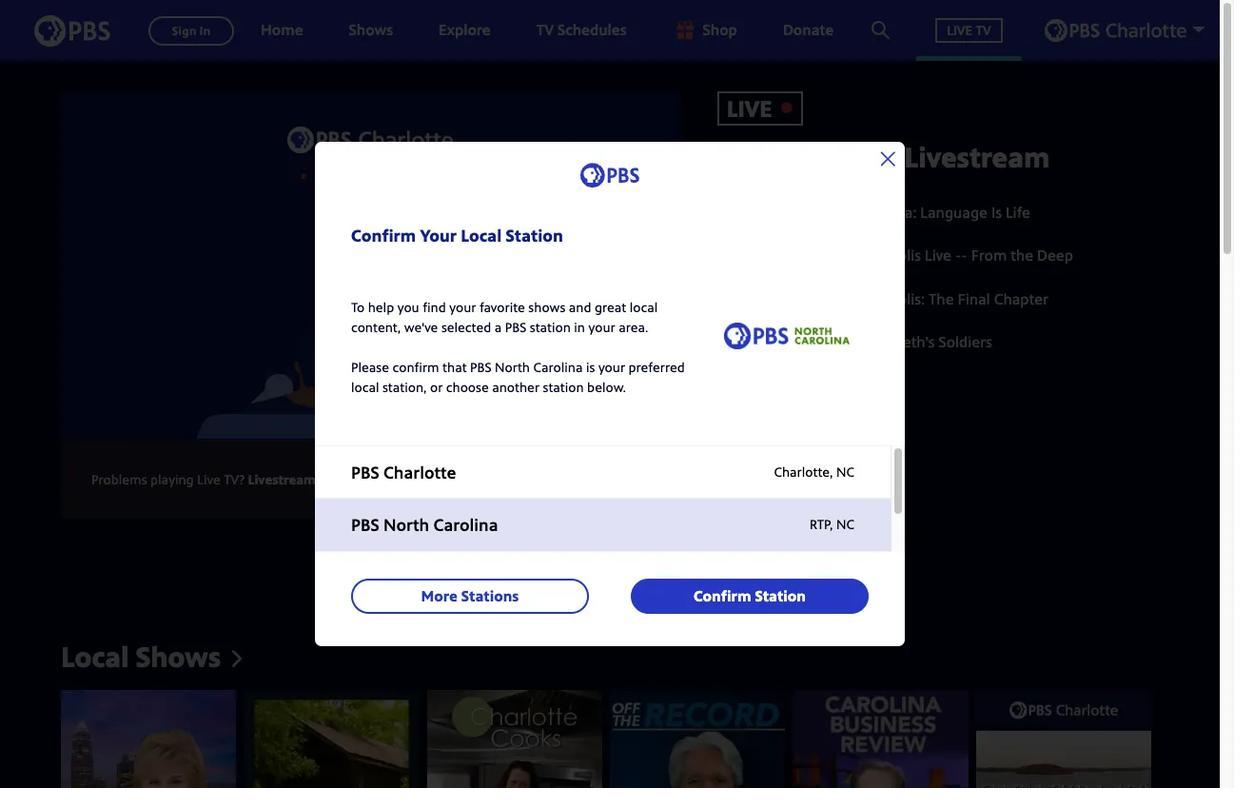 Task type: vqa. For each thing, say whether or not it's contained in the screenshot.
3:00 pm
no



Task type: describe. For each thing, give the bounding box(es) containing it.
chapter
[[995, 288, 1049, 309]]

uss indianapolis live -- from the deep
[[809, 245, 1074, 266]]

schedule
[[776, 440, 839, 461]]

pbs charlotte livestream
[[718, 137, 1050, 176]]

indianapolis:
[[839, 288, 925, 309]]

2 - from the left
[[962, 245, 968, 266]]

rtp, nc
[[810, 515, 855, 533]]

uss indianapolis: the final chapter
[[809, 288, 1049, 309]]

0 vertical spatial station
[[506, 224, 563, 247]]

and
[[569, 298, 592, 316]]

more stations button
[[351, 579, 589, 614]]

document containing pbs charlotte
[[315, 251, 905, 646]]

nc for pbs charlotte
[[837, 462, 855, 481]]

the
[[1011, 245, 1034, 266]]

to help you find your favorite shows and great local content, we've selected a pbs station in your area.
[[351, 298, 658, 336]]

1 horizontal spatial north
[[495, 358, 530, 376]]

is
[[586, 358, 595, 376]]

another
[[492, 378, 540, 396]]

finding elizabeth's soldiers
[[809, 331, 993, 352]]

see full schedule link
[[718, 440, 1160, 462]]

0 vertical spatial carolina
[[534, 358, 583, 376]]

1 horizontal spatial live
[[727, 92, 773, 124]]

pbs north carolina
[[351, 513, 498, 536]]

soldiers
[[939, 331, 993, 352]]

favorite
[[480, 298, 525, 316]]

please
[[351, 358, 389, 376]]

captioning
[[406, 470, 475, 488]]

life
[[1006, 202, 1031, 223]]

local inside is your preferred local station, or choose another station below.
[[351, 378, 379, 396]]

pbs north carolina image
[[725, 322, 850, 349]]

confirm for confirm station
[[694, 586, 752, 607]]

local inside the to help you find your favorite shows and great local content, we've selected a pbs station in your area.
[[630, 298, 658, 316]]

1 vertical spatial north
[[384, 513, 430, 536]]

local shows link
[[61, 637, 242, 676]]

1 vertical spatial livestream
[[248, 470, 316, 488]]

america:
[[857, 202, 917, 223]]

deep
[[1038, 245, 1074, 266]]

tv?
[[224, 470, 245, 488]]

we've
[[404, 318, 438, 336]]

confirm your local station dialog
[[315, 142, 905, 646]]

choose
[[446, 378, 489, 396]]

preferred
[[629, 358, 685, 376]]

see
[[718, 440, 743, 461]]

live for uss indianapolis live -- from the deep
[[925, 245, 952, 266]]

5:30 pm
[[718, 331, 773, 352]]

problems playing live tv? livestream help | closed captioning
[[91, 470, 475, 488]]

confirm station
[[694, 586, 806, 607]]

pm
[[751, 331, 773, 352]]

closed
[[362, 470, 403, 488]]

indianapolis
[[839, 245, 922, 266]]

pbs inside the to help you find your favorite shows and great local content, we've selected a pbs station in your area.
[[505, 318, 527, 336]]

5:30
[[718, 331, 747, 352]]

pbs for pbs charlotte livestream
[[718, 137, 766, 176]]

0 vertical spatial livestream
[[905, 137, 1050, 176]]

find
[[423, 298, 446, 316]]

to
[[351, 298, 365, 316]]

full
[[746, 440, 772, 461]]

livestream help link
[[248, 470, 348, 488]]

charlotte,
[[774, 462, 834, 481]]

station inside button
[[755, 586, 806, 607]]

problems
[[91, 470, 147, 488]]

or
[[430, 378, 443, 396]]

1 vertical spatial your
[[589, 318, 616, 336]]

area.
[[619, 318, 649, 336]]

station inside is your preferred local station, or choose another station below.
[[543, 378, 584, 396]]

please confirm that pbs north carolina
[[351, 358, 583, 376]]

in
[[574, 318, 586, 336]]

finding
[[809, 331, 860, 352]]



Task type: locate. For each thing, give the bounding box(es) containing it.
north up another
[[495, 358, 530, 376]]

is
[[992, 202, 1002, 223]]

1 vertical spatial nc
[[837, 515, 855, 533]]

uss for uss indianapolis: the final chapter
[[809, 288, 835, 309]]

your inside is your preferred local station, or choose another station below.
[[599, 358, 626, 376]]

1 vertical spatial carolina
[[434, 513, 498, 536]]

your
[[450, 298, 476, 316], [589, 318, 616, 336], [599, 358, 626, 376]]

that
[[443, 358, 467, 376]]

carolina left is
[[534, 358, 583, 376]]

charlotte for pbs charlotte
[[384, 461, 457, 483]]

2 nc from the top
[[837, 515, 855, 533]]

0 vertical spatial your
[[450, 298, 476, 316]]

1 vertical spatial live
[[925, 245, 952, 266]]

0 horizontal spatial station
[[506, 224, 563, 247]]

station
[[506, 224, 563, 247], [755, 586, 806, 607]]

carolina down captioning at the bottom of page
[[434, 513, 498, 536]]

0 horizontal spatial charlotte
[[384, 461, 457, 483]]

0 vertical spatial local
[[630, 298, 658, 316]]

final
[[958, 288, 991, 309]]

nc right rtp,
[[837, 515, 855, 533]]

station left below.
[[543, 378, 584, 396]]

your
[[420, 224, 457, 247]]

more stations
[[421, 586, 519, 607]]

2 uss from the top
[[809, 288, 835, 309]]

pbs charlotte
[[351, 461, 457, 483]]

your up below.
[[599, 358, 626, 376]]

1 horizontal spatial confirm
[[694, 586, 752, 607]]

station inside the to help you find your favorite shows and great local content, we've selected a pbs station in your area.
[[530, 318, 571, 336]]

local right your
[[461, 224, 502, 247]]

your down great
[[589, 318, 616, 336]]

local left shows
[[61, 637, 129, 676]]

confirm your local station
[[351, 224, 563, 247]]

stations
[[462, 586, 519, 607]]

pbs
[[718, 137, 766, 176], [505, 318, 527, 336], [470, 358, 492, 376], [351, 461, 379, 483], [351, 513, 379, 536]]

0 vertical spatial confirm
[[351, 224, 416, 247]]

native
[[809, 202, 853, 223]]

station down shows on the top of the page
[[530, 318, 571, 336]]

1 horizontal spatial livestream
[[905, 137, 1050, 176]]

native america: language is life
[[809, 202, 1031, 223]]

great
[[595, 298, 627, 316]]

1 horizontal spatial local
[[461, 224, 502, 247]]

north down closed captioning link
[[384, 513, 430, 536]]

local
[[461, 224, 502, 247], [61, 637, 129, 676]]

0 horizontal spatial carolina
[[434, 513, 498, 536]]

0 vertical spatial north
[[495, 358, 530, 376]]

north
[[495, 358, 530, 376], [384, 513, 430, 536]]

nc right the charlotte, at the right
[[837, 462, 855, 481]]

more
[[421, 586, 458, 607]]

see full schedule
[[718, 440, 839, 461]]

charlotte, nc
[[774, 462, 855, 481]]

nc for pbs north carolina
[[837, 515, 855, 533]]

pbs for pbs charlotte
[[351, 461, 379, 483]]

local up area.
[[630, 298, 658, 316]]

help
[[319, 470, 348, 488]]

-
[[956, 245, 962, 266], [962, 245, 968, 266]]

selected
[[442, 318, 491, 336]]

confirm station button
[[631, 579, 869, 614]]

uss
[[809, 245, 835, 266], [809, 288, 835, 309]]

0 vertical spatial live
[[727, 92, 773, 124]]

0 horizontal spatial local
[[61, 637, 129, 676]]

rtp,
[[810, 515, 834, 533]]

1 vertical spatial local
[[351, 378, 379, 396]]

1 vertical spatial confirm
[[694, 586, 752, 607]]

0 vertical spatial charlotte
[[773, 137, 898, 176]]

station,
[[383, 378, 427, 396]]

pbs image
[[34, 9, 110, 52]]

your up selected
[[450, 298, 476, 316]]

0 horizontal spatial livestream
[[248, 470, 316, 488]]

livestream up is
[[905, 137, 1050, 176]]

live
[[727, 92, 773, 124], [925, 245, 952, 266], [197, 470, 221, 488]]

0 vertical spatial uss
[[809, 245, 835, 266]]

charlotte up pbs north carolina
[[384, 461, 457, 483]]

2 vertical spatial your
[[599, 358, 626, 376]]

1 vertical spatial charlotte
[[384, 461, 457, 483]]

1 horizontal spatial local
[[630, 298, 658, 316]]

confirm for confirm your local station
[[351, 224, 416, 247]]

a
[[495, 318, 502, 336]]

carolina
[[534, 358, 583, 376], [434, 513, 498, 536]]

local inside dialog
[[461, 224, 502, 247]]

0 horizontal spatial north
[[384, 513, 430, 536]]

charlotte
[[773, 137, 898, 176], [384, 461, 457, 483]]

document
[[315, 251, 905, 646]]

uss up finding
[[809, 288, 835, 309]]

charlotte for pbs charlotte livestream
[[773, 137, 898, 176]]

local shows
[[61, 637, 221, 676]]

1 vertical spatial uss
[[809, 288, 835, 309]]

is your preferred local station, or choose another station below.
[[351, 358, 685, 396]]

charlotte up native
[[773, 137, 898, 176]]

uss for uss indianapolis live -- from the deep
[[809, 245, 835, 266]]

|
[[351, 470, 359, 488]]

1 vertical spatial station
[[543, 378, 584, 396]]

uss down native
[[809, 245, 835, 266]]

live for problems playing live tv? livestream help | closed captioning
[[197, 470, 221, 488]]

0 vertical spatial local
[[461, 224, 502, 247]]

content,
[[351, 318, 401, 336]]

2 vertical spatial live
[[197, 470, 221, 488]]

below.
[[588, 378, 626, 396]]

1 horizontal spatial station
[[755, 586, 806, 607]]

shows
[[136, 637, 221, 676]]

1 - from the left
[[956, 245, 962, 266]]

confirm
[[351, 224, 416, 247], [694, 586, 752, 607]]

confirm inside "confirm station" button
[[694, 586, 752, 607]]

1 uss from the top
[[809, 245, 835, 266]]

pbs for pbs north carolina
[[351, 513, 379, 536]]

livestream right tv?
[[248, 470, 316, 488]]

0 vertical spatial nc
[[837, 462, 855, 481]]

the
[[929, 288, 955, 309]]

1 vertical spatial station
[[755, 586, 806, 607]]

local down please
[[351, 378, 379, 396]]

0 horizontal spatial local
[[351, 378, 379, 396]]

1 vertical spatial local
[[61, 637, 129, 676]]

playing
[[150, 470, 194, 488]]

1 horizontal spatial carolina
[[534, 358, 583, 376]]

1 horizontal spatial charlotte
[[773, 137, 898, 176]]

0 horizontal spatial live
[[197, 470, 221, 488]]

closed captioning link
[[362, 470, 475, 488]]

livestream
[[905, 137, 1050, 176], [248, 470, 316, 488]]

confirm
[[393, 358, 440, 376]]

0 horizontal spatial confirm
[[351, 224, 416, 247]]

station
[[530, 318, 571, 336], [543, 378, 584, 396]]

2 horizontal spatial live
[[925, 245, 952, 266]]

help
[[368, 298, 394, 316]]

local
[[630, 298, 658, 316], [351, 378, 379, 396]]

0 vertical spatial station
[[530, 318, 571, 336]]

you
[[398, 298, 420, 316]]

charlotte inside confirm your local station dialog
[[384, 461, 457, 483]]

from
[[972, 245, 1008, 266]]

nc
[[837, 462, 855, 481], [837, 515, 855, 533]]

shows
[[529, 298, 566, 316]]

language
[[921, 202, 988, 223]]

elizabeth's
[[864, 331, 936, 352]]

1 nc from the top
[[837, 462, 855, 481]]



